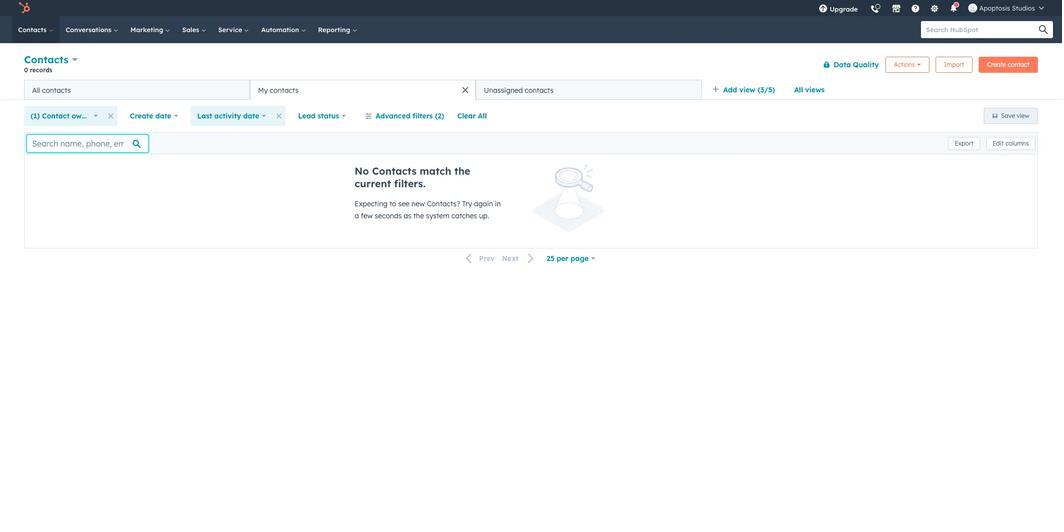 Task type: describe. For each thing, give the bounding box(es) containing it.
page
[[571, 254, 589, 263]]

calling icon button
[[867, 1, 884, 16]]

date inside create date popup button
[[155, 111, 171, 121]]

service
[[218, 26, 244, 34]]

again
[[474, 199, 493, 208]]

views
[[806, 85, 825, 94]]

current
[[355, 177, 391, 190]]

pagination navigation
[[460, 252, 540, 265]]

create for create date
[[130, 111, 153, 121]]

all for all views
[[795, 85, 803, 94]]

contacts inside popup button
[[24, 53, 69, 66]]

advanced filters (2)
[[376, 111, 444, 121]]

settings link
[[925, 0, 946, 16]]

in
[[495, 199, 501, 208]]

hubspot image
[[18, 2, 30, 14]]

0 vertical spatial contacts
[[18, 26, 49, 34]]

last activity date
[[197, 111, 259, 121]]

clear all button
[[451, 106, 494, 126]]

marketing
[[130, 26, 165, 34]]

actions
[[894, 61, 915, 68]]

expecting to see new contacts? try again in a few seconds as the system catches up.
[[355, 199, 501, 220]]

0 records
[[24, 66, 52, 74]]

save view button
[[984, 108, 1039, 124]]

lead
[[298, 111, 316, 121]]

contact
[[1008, 61, 1030, 68]]

(3/5)
[[758, 85, 775, 94]]

contacts for unassigned contacts
[[525, 86, 554, 95]]

sales
[[182, 26, 201, 34]]

Search HubSpot search field
[[922, 21, 1045, 38]]

25
[[547, 254, 555, 263]]

next
[[502, 254, 519, 263]]

marketplaces button
[[886, 0, 908, 16]]

the inside no contacts match the current filters.
[[455, 165, 471, 177]]

notifications button
[[946, 0, 963, 16]]

lead status
[[298, 111, 339, 121]]

create contact button
[[979, 56, 1039, 73]]

catches
[[452, 211, 477, 220]]

search image
[[1040, 25, 1049, 34]]

Search name, phone, email addresses, or company search field
[[27, 134, 149, 152]]

my contacts button
[[250, 80, 476, 100]]

contacts button
[[24, 52, 78, 67]]

calling icon image
[[871, 5, 880, 14]]

import
[[944, 61, 965, 68]]

data quality
[[834, 60, 879, 69]]

(1) contact owner button
[[24, 106, 104, 126]]

data quality button
[[817, 54, 880, 75]]

filters
[[413, 111, 433, 121]]

activity
[[214, 111, 241, 121]]

automation
[[261, 26, 301, 34]]

sales link
[[176, 16, 212, 43]]

create for create contact
[[988, 61, 1007, 68]]

add view (3/5)
[[724, 85, 775, 94]]

lead status button
[[292, 106, 353, 126]]

contacts banner
[[24, 51, 1039, 80]]

match
[[420, 165, 452, 177]]

contact
[[42, 111, 70, 121]]

unassigned
[[484, 86, 523, 95]]

menu containing apoptosis studios
[[813, 0, 1051, 20]]

edit columns
[[993, 139, 1030, 147]]

all contacts
[[32, 86, 71, 95]]

date inside last activity date popup button
[[243, 111, 259, 121]]

unassigned contacts
[[484, 86, 554, 95]]

per
[[557, 254, 569, 263]]

last
[[197, 111, 212, 121]]

records
[[30, 66, 52, 74]]

as
[[404, 211, 412, 220]]

help image
[[912, 5, 921, 14]]

marketplaces image
[[893, 5, 902, 14]]

conversations
[[66, 26, 113, 34]]

1 horizontal spatial all
[[478, 111, 487, 121]]

the inside expecting to see new contacts? try again in a few seconds as the system catches up.
[[414, 211, 424, 220]]

data
[[834, 60, 851, 69]]

new
[[412, 199, 425, 208]]

advanced
[[376, 111, 411, 121]]



Task type: vqa. For each thing, say whether or not it's contained in the screenshot.
"all" associated with Expand
no



Task type: locate. For each thing, give the bounding box(es) containing it.
last activity date button
[[191, 106, 273, 126]]

2 horizontal spatial all
[[795, 85, 803, 94]]

save view
[[1002, 112, 1030, 120]]

view right save
[[1017, 112, 1030, 120]]

expecting
[[355, 199, 388, 208]]

1 vertical spatial view
[[1017, 112, 1030, 120]]

1 horizontal spatial the
[[455, 165, 471, 177]]

1 vertical spatial the
[[414, 211, 424, 220]]

automation link
[[255, 16, 312, 43]]

0 horizontal spatial view
[[740, 85, 756, 94]]

1 horizontal spatial contacts
[[270, 86, 299, 95]]

3 contacts from the left
[[525, 86, 554, 95]]

view inside button
[[1017, 112, 1030, 120]]

edit
[[993, 139, 1004, 147]]

advanced filters (2) button
[[359, 106, 451, 126]]

view inside popup button
[[740, 85, 756, 94]]

1 horizontal spatial view
[[1017, 112, 1030, 120]]

apoptosis studios button
[[963, 0, 1051, 16]]

2 horizontal spatial contacts
[[525, 86, 554, 95]]

export
[[955, 139, 974, 147]]

2 date from the left
[[243, 111, 259, 121]]

to
[[390, 199, 397, 208]]

all contacts button
[[24, 80, 250, 100]]

contacts link
[[12, 16, 60, 43]]

prev
[[479, 254, 495, 263]]

save
[[1002, 112, 1016, 120]]

view right add
[[740, 85, 756, 94]]

0 vertical spatial create
[[988, 61, 1007, 68]]

upgrade
[[830, 5, 858, 13]]

a
[[355, 211, 359, 220]]

actions button
[[886, 56, 930, 73]]

0 horizontal spatial contacts
[[42, 86, 71, 95]]

0 vertical spatial the
[[455, 165, 471, 177]]

search button
[[1035, 21, 1054, 38]]

try
[[462, 199, 472, 208]]

import button
[[936, 56, 973, 73]]

contacts right my
[[270, 86, 299, 95]]

contacts down records
[[42, 86, 71, 95]]

reporting link
[[312, 16, 363, 43]]

create date
[[130, 111, 171, 121]]

few
[[361, 211, 373, 220]]

all left views
[[795, 85, 803, 94]]

menu
[[813, 0, 1051, 20]]

the right match on the top of page
[[455, 165, 471, 177]]

seconds
[[375, 211, 402, 220]]

1 horizontal spatial date
[[243, 111, 259, 121]]

apoptosis studios
[[980, 4, 1036, 12]]

contacts right no
[[372, 165, 417, 177]]

contacts down the 'contacts' banner
[[525, 86, 554, 95]]

no
[[355, 165, 369, 177]]

service link
[[212, 16, 255, 43]]

add
[[724, 85, 738, 94]]

create contact
[[988, 61, 1030, 68]]

create inside create contact button
[[988, 61, 1007, 68]]

export button
[[949, 137, 981, 150]]

clear
[[458, 111, 476, 121]]

0 horizontal spatial the
[[414, 211, 424, 220]]

reporting
[[318, 26, 352, 34]]

owner
[[72, 111, 93, 121]]

all views
[[795, 85, 825, 94]]

next button
[[499, 252, 540, 265]]

see
[[398, 199, 410, 208]]

date right activity
[[243, 111, 259, 121]]

studios
[[1013, 4, 1036, 12]]

contacts for my contacts
[[270, 86, 299, 95]]

edit columns button
[[987, 137, 1036, 150]]

0 horizontal spatial all
[[32, 86, 40, 95]]

2 vertical spatial contacts
[[372, 165, 417, 177]]

all for all contacts
[[32, 86, 40, 95]]

marketing link
[[124, 16, 176, 43]]

columns
[[1006, 139, 1030, 147]]

view for save
[[1017, 112, 1030, 120]]

create down all contacts button
[[130, 111, 153, 121]]

1 contacts from the left
[[42, 86, 71, 95]]

0 horizontal spatial create
[[130, 111, 153, 121]]

create inside create date popup button
[[130, 111, 153, 121]]

25 per page
[[547, 254, 589, 263]]

contacts
[[42, 86, 71, 95], [270, 86, 299, 95], [525, 86, 554, 95]]

clear all
[[458, 111, 487, 121]]

contacts down hubspot link
[[18, 26, 49, 34]]

all down 0 records
[[32, 86, 40, 95]]

(1) contact owner
[[31, 111, 93, 121]]

the right as
[[414, 211, 424, 220]]

(2)
[[435, 111, 444, 121]]

1 horizontal spatial create
[[988, 61, 1007, 68]]

1 vertical spatial contacts
[[24, 53, 69, 66]]

upgrade image
[[819, 5, 828, 14]]

no contacts match the current filters.
[[355, 165, 471, 190]]

(1)
[[31, 111, 40, 121]]

up.
[[479, 211, 489, 220]]

tara schultz image
[[969, 4, 978, 13]]

contacts for all contacts
[[42, 86, 71, 95]]

date
[[155, 111, 171, 121], [243, 111, 259, 121]]

notifications image
[[950, 5, 959, 14]]

2 contacts from the left
[[270, 86, 299, 95]]

hubspot link
[[12, 2, 38, 14]]

all right clear
[[478, 111, 487, 121]]

date down all contacts button
[[155, 111, 171, 121]]

1 vertical spatial create
[[130, 111, 153, 121]]

conversations link
[[60, 16, 124, 43]]

create left 'contact'
[[988, 61, 1007, 68]]

all
[[795, 85, 803, 94], [32, 86, 40, 95], [478, 111, 487, 121]]

status
[[318, 111, 339, 121]]

view
[[740, 85, 756, 94], [1017, 112, 1030, 120]]

0 vertical spatial view
[[740, 85, 756, 94]]

1 date from the left
[[155, 111, 171, 121]]

settings image
[[931, 5, 940, 14]]

filters.
[[394, 177, 426, 190]]

unassigned contacts button
[[476, 80, 702, 100]]

quality
[[854, 60, 879, 69]]

prev button
[[460, 252, 499, 265]]

contacts inside no contacts match the current filters.
[[372, 165, 417, 177]]

my contacts
[[258, 86, 299, 95]]

all views link
[[788, 80, 832, 100]]

system
[[426, 211, 450, 220]]

25 per page button
[[540, 249, 602, 269]]

contacts up records
[[24, 53, 69, 66]]

apoptosis
[[980, 4, 1011, 12]]

help button
[[908, 0, 925, 16]]

0 horizontal spatial date
[[155, 111, 171, 121]]

contacts?
[[427, 199, 460, 208]]

view for add
[[740, 85, 756, 94]]

0
[[24, 66, 28, 74]]



